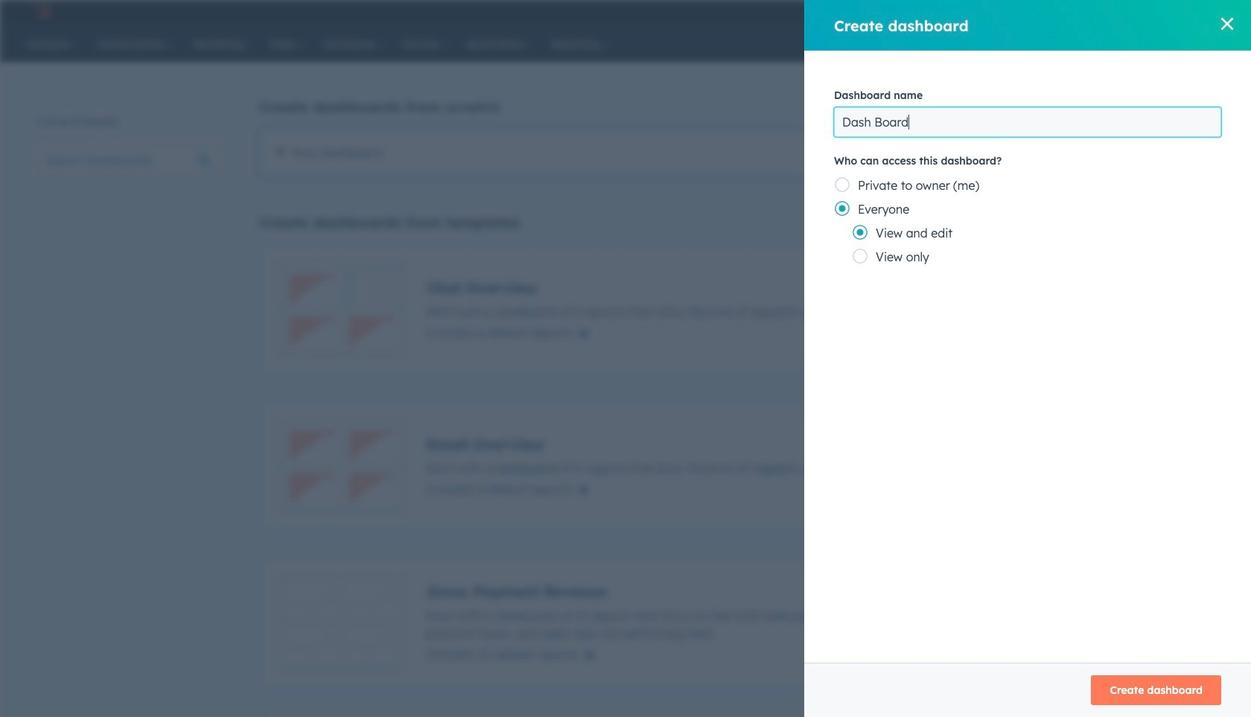 Task type: locate. For each thing, give the bounding box(es) containing it.
close image
[[1222, 18, 1234, 30]]

None checkbox
[[259, 128, 1172, 177], [259, 557, 1172, 689], [259, 713, 1172, 717], [259, 128, 1172, 177], [259, 557, 1172, 689], [259, 713, 1172, 717]]

Search search field
[[36, 145, 222, 175]]

menu
[[846, 0, 1223, 24]]

None checkbox
[[259, 244, 1172, 376], [259, 400, 1172, 533], [259, 244, 1172, 376], [259, 400, 1172, 533]]

None text field
[[834, 107, 1222, 137]]



Task type: describe. For each thing, give the bounding box(es) containing it.
Search HubSpot search field
[[1031, 31, 1188, 57]]

james peterson image
[[1068, 5, 1081, 19]]

marketplaces image
[[955, 7, 969, 20]]



Task type: vqa. For each thing, say whether or not it's contained in the screenshot.
Close image
yes



